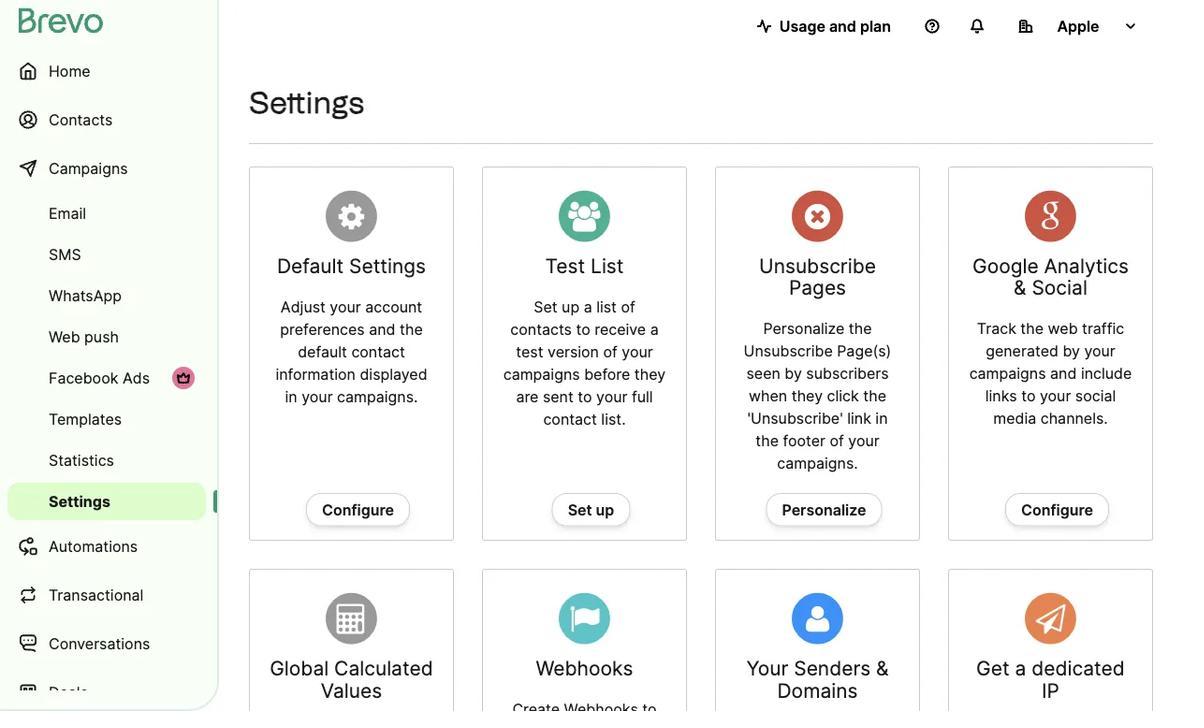 Task type: vqa. For each thing, say whether or not it's contained in the screenshot.
Templates
yes



Task type: describe. For each thing, give the bounding box(es) containing it.
in inside adjust your account preferences and the default contact information displayed in your campaigns.
[[285, 388, 298, 406]]

set up link
[[552, 494, 631, 527]]

1 horizontal spatial of
[[621, 298, 636, 316]]

templates link
[[7, 401, 206, 438]]

dedicated
[[1032, 657, 1126, 681]]

global
[[270, 657, 329, 681]]

0 vertical spatial unsubscribe
[[760, 254, 876, 278]]

list.
[[602, 410, 626, 429]]

a inside get a dedicated ip
[[1016, 657, 1027, 681]]

seen
[[747, 364, 781, 383]]

0 horizontal spatial of
[[604, 343, 618, 361]]

test list
[[546, 254, 624, 278]]

contact inside adjust your account preferences and the default contact information displayed in your campaigns.
[[352, 343, 405, 361]]

your down information
[[302, 388, 333, 406]]

default
[[277, 254, 344, 278]]

0 horizontal spatial a
[[584, 298, 592, 316]]

set up a list of contacts to receive a test version of your campaigns before they are sent to your full contact list.
[[504, 298, 666, 429]]

whatsapp
[[49, 287, 122, 305]]

usage
[[780, 17, 826, 35]]

and inside button
[[830, 17, 857, 35]]

transactional
[[49, 586, 144, 604]]

of inside personalize the unsubscribe page(s) seen by subscribers when they click the 'unsubscribe' link in the footer of your campaigns.
[[830, 432, 845, 450]]

settings inside settings 'link'
[[49, 493, 110, 511]]

whatsapp link
[[7, 277, 206, 315]]

set for set up a list of contacts to receive a test version of your campaigns before they are sent to your full contact list.
[[534, 298, 558, 316]]

social
[[1032, 276, 1088, 300]]

channels.
[[1041, 409, 1109, 428]]

web push link
[[7, 318, 206, 356]]

footer
[[783, 432, 826, 450]]

contacts
[[49, 111, 113, 129]]

global calculated values
[[270, 657, 433, 703]]

media
[[994, 409, 1037, 428]]

webhooks
[[536, 657, 634, 681]]

list
[[597, 298, 617, 316]]

personalize for personalize
[[782, 501, 867, 519]]

pages
[[789, 276, 847, 300]]

home link
[[7, 49, 206, 94]]

facebook ads
[[49, 369, 150, 387]]

campaigns
[[49, 159, 128, 177]]

information
[[276, 365, 356, 384]]

contacts link
[[7, 97, 206, 142]]

are
[[516, 388, 539, 406]]

the down the ''unsubscribe''
[[756, 432, 779, 450]]

configure link for google analytics & social
[[1006, 494, 1110, 527]]

configure for default settings
[[322, 501, 394, 519]]

senders
[[794, 657, 871, 681]]

up for set up
[[596, 501, 615, 519]]

automations link
[[7, 524, 206, 569]]

& for analytics
[[1014, 276, 1027, 300]]

facebook ads link
[[7, 360, 206, 397]]

unsubscribe inside personalize the unsubscribe page(s) seen by subscribers when they click the 'unsubscribe' link in the footer of your campaigns.
[[744, 342, 833, 360]]

and inside track the web traffic generated by your campaigns and include links to your social media channels.
[[1051, 364, 1077, 383]]

your
[[747, 657, 789, 681]]

conversations link
[[7, 622, 206, 667]]

email link
[[7, 195, 206, 232]]

link
[[848, 409, 872, 428]]

contacts
[[511, 320, 572, 339]]

to right the sent
[[578, 388, 592, 406]]

test
[[546, 254, 585, 278]]

adjust your account preferences and the default contact information displayed in your campaigns.
[[276, 298, 428, 406]]

settings link
[[7, 483, 206, 521]]

web
[[49, 328, 80, 346]]

to up version
[[576, 320, 591, 339]]

your inside personalize the unsubscribe page(s) seen by subscribers when they click the 'unsubscribe' link in the footer of your campaigns.
[[849, 432, 880, 450]]

in inside personalize the unsubscribe page(s) seen by subscribers when they click the 'unsubscribe' link in the footer of your campaigns.
[[876, 409, 888, 428]]

the inside track the web traffic generated by your campaigns and include links to your social media channels.
[[1021, 320, 1044, 338]]

your up list. at the bottom right of the page
[[597, 388, 628, 406]]

include
[[1082, 364, 1133, 383]]

they inside personalize the unsubscribe page(s) seen by subscribers when they click the 'unsubscribe' link in the footer of your campaigns.
[[792, 387, 823, 405]]

home
[[49, 62, 90, 80]]

track
[[978, 320, 1017, 338]]

deals link
[[7, 671, 206, 712]]

analytics
[[1045, 254, 1129, 278]]

up for set up a list of contacts to receive a test version of your campaigns before they are sent to your full contact list.
[[562, 298, 580, 316]]

campaigns inside set up a list of contacts to receive a test version of your campaigns before they are sent to your full contact list.
[[504, 365, 580, 384]]

google analytics & social
[[973, 254, 1129, 300]]

traffic
[[1083, 320, 1125, 338]]

when
[[749, 387, 788, 405]]

apple button
[[1004, 7, 1154, 45]]

generated
[[986, 342, 1059, 360]]

domains
[[778, 679, 858, 703]]

usage and plan
[[780, 17, 892, 35]]

campaigns link
[[7, 146, 206, 191]]

sent
[[543, 388, 574, 406]]

test
[[516, 343, 544, 361]]

usage and plan button
[[742, 7, 907, 45]]

sms
[[49, 245, 81, 264]]

preferences
[[280, 320, 365, 339]]

web push
[[49, 328, 119, 346]]

default
[[298, 343, 347, 361]]

web
[[1048, 320, 1078, 338]]



Task type: locate. For each thing, give the bounding box(es) containing it.
track the web traffic generated by your campaigns and include links to your social media channels.
[[970, 320, 1133, 428]]

statistics
[[49, 451, 114, 470]]

your up 'channels.'
[[1040, 387, 1072, 405]]

of right list
[[621, 298, 636, 316]]

ads
[[123, 369, 150, 387]]

set inside set up a list of contacts to receive a test version of your campaigns before they are sent to your full contact list.
[[534, 298, 558, 316]]

sms link
[[7, 236, 206, 273]]

unsubscribe
[[760, 254, 876, 278], [744, 342, 833, 360]]

of right 'footer' at the right of the page
[[830, 432, 845, 450]]

1 vertical spatial a
[[651, 320, 659, 339]]

get
[[977, 657, 1010, 681]]

1 vertical spatial settings
[[349, 254, 426, 278]]

by inside personalize the unsubscribe page(s) seen by subscribers when they click the 'unsubscribe' link in the footer of your campaigns.
[[785, 364, 802, 383]]

account
[[365, 298, 422, 316]]

0 vertical spatial by
[[1063, 342, 1081, 360]]

2 configure link from the left
[[1006, 494, 1110, 527]]

1 horizontal spatial set
[[568, 501, 592, 519]]

links
[[986, 387, 1018, 405]]

campaigns. inside adjust your account preferences and the default contact information displayed in your campaigns.
[[337, 388, 418, 406]]

get a dedicated ip
[[977, 657, 1126, 703]]

up down list. at the bottom right of the page
[[596, 501, 615, 519]]

0 vertical spatial they
[[635, 365, 666, 384]]

1 vertical spatial unsubscribe
[[744, 342, 833, 360]]

configure link for default settings
[[306, 494, 410, 527]]

campaigns
[[970, 364, 1047, 383], [504, 365, 580, 384]]

calculated
[[334, 657, 433, 681]]

the inside adjust your account preferences and the default contact information displayed in your campaigns.
[[400, 320, 423, 339]]

1 configure from the left
[[322, 501, 394, 519]]

personalize down pages
[[764, 320, 845, 338]]

apple
[[1058, 17, 1100, 35]]

your down receive at the right of the page
[[622, 343, 653, 361]]

up inside set up link
[[596, 501, 615, 519]]

and down "account" at the top left of the page
[[369, 320, 396, 339]]

adjust
[[281, 298, 326, 316]]

up
[[562, 298, 580, 316], [596, 501, 615, 519]]

by for pages
[[785, 364, 802, 383]]

unsubscribe pages
[[760, 254, 876, 300]]

0 horizontal spatial set
[[534, 298, 558, 316]]

0 horizontal spatial campaigns
[[504, 365, 580, 384]]

campaigns. down 'footer' at the right of the page
[[778, 454, 858, 473]]

& right senders
[[877, 657, 889, 681]]

0 vertical spatial set
[[534, 298, 558, 316]]

1 horizontal spatial campaigns.
[[778, 454, 858, 473]]

a right "get"
[[1016, 657, 1027, 681]]

facebook
[[49, 369, 118, 387]]

2 vertical spatial of
[[830, 432, 845, 450]]

0 vertical spatial up
[[562, 298, 580, 316]]

0 vertical spatial settings
[[249, 85, 364, 121]]

a
[[584, 298, 592, 316], [651, 320, 659, 339], [1016, 657, 1027, 681]]

automations
[[49, 538, 138, 556]]

campaigns. inside personalize the unsubscribe page(s) seen by subscribers when they click the 'unsubscribe' link in the footer of your campaigns.
[[778, 454, 858, 473]]

personalize down 'footer' at the right of the page
[[782, 501, 867, 519]]

campaigns down test
[[504, 365, 580, 384]]

by right seen
[[785, 364, 802, 383]]

to up media
[[1022, 387, 1036, 405]]

contact up 'displayed'
[[352, 343, 405, 361]]

1 horizontal spatial configure
[[1022, 501, 1094, 519]]

2 horizontal spatial and
[[1051, 364, 1077, 383]]

personalize for personalize the unsubscribe page(s) seen by subscribers when they click the 'unsubscribe' link in the footer of your campaigns.
[[764, 320, 845, 338]]

set
[[534, 298, 558, 316], [568, 501, 592, 519]]

1 vertical spatial contact
[[544, 410, 597, 429]]

1 vertical spatial by
[[785, 364, 802, 383]]

full
[[632, 388, 653, 406]]

0 horizontal spatial they
[[635, 365, 666, 384]]

personalize
[[764, 320, 845, 338], [782, 501, 867, 519]]

the up the link
[[864, 387, 887, 405]]

&
[[1014, 276, 1027, 300], [877, 657, 889, 681]]

to
[[576, 320, 591, 339], [1022, 387, 1036, 405], [578, 388, 592, 406]]

of up before in the bottom of the page
[[604, 343, 618, 361]]

receive
[[595, 320, 646, 339]]

google
[[973, 254, 1039, 278]]

0 horizontal spatial and
[[369, 320, 396, 339]]

your down the link
[[849, 432, 880, 450]]

0 vertical spatial campaigns.
[[337, 388, 418, 406]]

1 vertical spatial in
[[876, 409, 888, 428]]

up inside set up a list of contacts to receive a test version of your campaigns before they are sent to your full contact list.
[[562, 298, 580, 316]]

2 vertical spatial and
[[1051, 364, 1077, 383]]

statistics link
[[7, 442, 206, 479]]

transactional link
[[7, 573, 206, 618]]

plan
[[861, 17, 892, 35]]

before
[[584, 365, 631, 384]]

personalize the unsubscribe page(s) seen by subscribers when they click the 'unsubscribe' link in the footer of your campaigns.
[[744, 320, 892, 473]]

2 configure from the left
[[1022, 501, 1094, 519]]

set up
[[568, 501, 615, 519]]

configure link
[[306, 494, 410, 527], [1006, 494, 1110, 527]]

0 vertical spatial and
[[830, 17, 857, 35]]

0 horizontal spatial configure
[[322, 501, 394, 519]]

1 horizontal spatial by
[[1063, 342, 1081, 360]]

set for set up
[[568, 501, 592, 519]]

in
[[285, 388, 298, 406], [876, 409, 888, 428]]

of
[[621, 298, 636, 316], [604, 343, 618, 361], [830, 432, 845, 450]]

click
[[827, 387, 859, 405]]

contact down the sent
[[544, 410, 597, 429]]

campaigns inside track the web traffic generated by your campaigns and include links to your social media channels.
[[970, 364, 1047, 383]]

conversations
[[49, 635, 150, 653]]

personalize inside personalize the unsubscribe page(s) seen by subscribers when they click the 'unsubscribe' link in the footer of your campaigns.
[[764, 320, 845, 338]]

1 vertical spatial they
[[792, 387, 823, 405]]

values
[[321, 679, 382, 703]]

2 horizontal spatial of
[[830, 432, 845, 450]]

1 vertical spatial personalize
[[782, 501, 867, 519]]

push
[[84, 328, 119, 346]]

they
[[635, 365, 666, 384], [792, 387, 823, 405]]

1 horizontal spatial a
[[651, 320, 659, 339]]

campaigns up links at the right of the page
[[970, 364, 1047, 383]]

1 vertical spatial set
[[568, 501, 592, 519]]

a right receive at the right of the page
[[651, 320, 659, 339]]

templates
[[49, 410, 122, 428]]

to inside track the web traffic generated by your campaigns and include links to your social media channels.
[[1022, 387, 1036, 405]]

0 horizontal spatial campaigns.
[[337, 388, 418, 406]]

by inside track the web traffic generated by your campaigns and include links to your social media channels.
[[1063, 342, 1081, 360]]

and inside adjust your account preferences and the default contact information displayed in your campaigns.
[[369, 320, 396, 339]]

1 vertical spatial campaigns.
[[778, 454, 858, 473]]

1 vertical spatial up
[[596, 501, 615, 519]]

campaigns.
[[337, 388, 418, 406], [778, 454, 858, 473]]

ip
[[1042, 679, 1060, 703]]

0 vertical spatial personalize
[[764, 320, 845, 338]]

the down "account" at the top left of the page
[[400, 320, 423, 339]]

1 vertical spatial &
[[877, 657, 889, 681]]

2 vertical spatial a
[[1016, 657, 1027, 681]]

0 vertical spatial contact
[[352, 343, 405, 361]]

1 horizontal spatial up
[[596, 501, 615, 519]]

version
[[548, 343, 599, 361]]

and
[[830, 17, 857, 35], [369, 320, 396, 339], [1051, 364, 1077, 383]]

contact inside set up a list of contacts to receive a test version of your campaigns before they are sent to your full contact list.
[[544, 410, 597, 429]]

0 horizontal spatial configure link
[[306, 494, 410, 527]]

subscribers
[[807, 364, 889, 383]]

they up the ''unsubscribe''
[[792, 387, 823, 405]]

the up page(s)
[[849, 320, 872, 338]]

configure
[[322, 501, 394, 519], [1022, 501, 1094, 519]]

by down web
[[1063, 342, 1081, 360]]

email
[[49, 204, 86, 222]]

deals
[[49, 684, 88, 702]]

up left list
[[562, 298, 580, 316]]

0 vertical spatial a
[[584, 298, 592, 316]]

0 vertical spatial &
[[1014, 276, 1027, 300]]

& for senders
[[877, 657, 889, 681]]

social
[[1076, 387, 1117, 405]]

1 horizontal spatial they
[[792, 387, 823, 405]]

1 horizontal spatial and
[[830, 17, 857, 35]]

0 horizontal spatial in
[[285, 388, 298, 406]]

& left social
[[1014, 276, 1027, 300]]

0 horizontal spatial up
[[562, 298, 580, 316]]

they inside set up a list of contacts to receive a test version of your campaigns before they are sent to your full contact list.
[[635, 365, 666, 384]]

left___rvooi image
[[176, 371, 191, 386]]

0 horizontal spatial by
[[785, 364, 802, 383]]

configure for google analytics & social
[[1022, 501, 1094, 519]]

default settings
[[277, 254, 426, 278]]

your up preferences on the left of the page
[[330, 298, 361, 316]]

2 vertical spatial settings
[[49, 493, 110, 511]]

& inside your senders & domains
[[877, 657, 889, 681]]

1 vertical spatial and
[[369, 320, 396, 339]]

in down information
[[285, 388, 298, 406]]

the up generated
[[1021, 320, 1044, 338]]

by
[[1063, 342, 1081, 360], [785, 364, 802, 383]]

1 horizontal spatial contact
[[544, 410, 597, 429]]

'unsubscribe'
[[748, 409, 843, 428]]

the
[[849, 320, 872, 338], [1021, 320, 1044, 338], [400, 320, 423, 339], [864, 387, 887, 405], [756, 432, 779, 450]]

1 horizontal spatial campaigns
[[970, 364, 1047, 383]]

displayed
[[360, 365, 428, 384]]

1 horizontal spatial &
[[1014, 276, 1027, 300]]

they up full
[[635, 365, 666, 384]]

your senders & domains
[[747, 657, 889, 703]]

0 horizontal spatial contact
[[352, 343, 405, 361]]

1 configure link from the left
[[306, 494, 410, 527]]

list
[[591, 254, 624, 278]]

your down traffic
[[1085, 342, 1116, 360]]

1 horizontal spatial configure link
[[1006, 494, 1110, 527]]

0 vertical spatial in
[[285, 388, 298, 406]]

0 vertical spatial of
[[621, 298, 636, 316]]

and up social
[[1051, 364, 1077, 383]]

a left list
[[584, 298, 592, 316]]

in right the link
[[876, 409, 888, 428]]

and left plan
[[830, 17, 857, 35]]

2 horizontal spatial a
[[1016, 657, 1027, 681]]

1 horizontal spatial in
[[876, 409, 888, 428]]

campaigns. down 'displayed'
[[337, 388, 418, 406]]

by for analytics
[[1063, 342, 1081, 360]]

& inside google analytics & social
[[1014, 276, 1027, 300]]

page(s)
[[837, 342, 892, 360]]

0 horizontal spatial &
[[877, 657, 889, 681]]

1 vertical spatial of
[[604, 343, 618, 361]]

personalize link
[[766, 494, 883, 527]]



